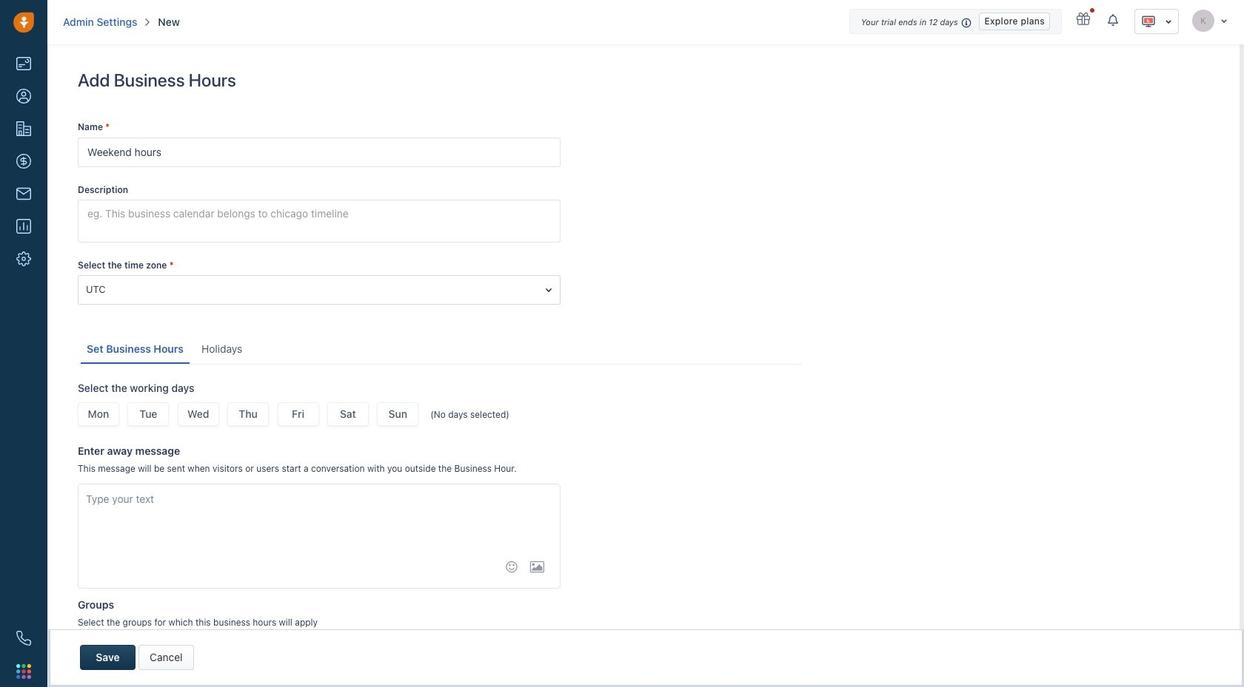 Task type: describe. For each thing, give the bounding box(es) containing it.
ic_arrow_down image
[[1220, 16, 1228, 25]]

freshworks switcher image
[[16, 665, 31, 680]]

bell regular image
[[1108, 13, 1120, 27]]

ic_arrow_down image
[[1165, 16, 1172, 27]]

eg. This business calendar belongs to chicago timeline text field
[[78, 200, 561, 243]]



Task type: locate. For each thing, give the bounding box(es) containing it.
phone image
[[16, 632, 31, 646]]

eg. Chicago Business hours text field
[[78, 137, 561, 167]]

ic_info_icon image
[[962, 16, 972, 29]]

missing translation "unavailable" for locale "en-us" image
[[1141, 14, 1156, 29]]

phone element
[[9, 624, 39, 654]]



Task type: vqa. For each thing, say whether or not it's contained in the screenshot.
ic_arrow_down icon
yes



